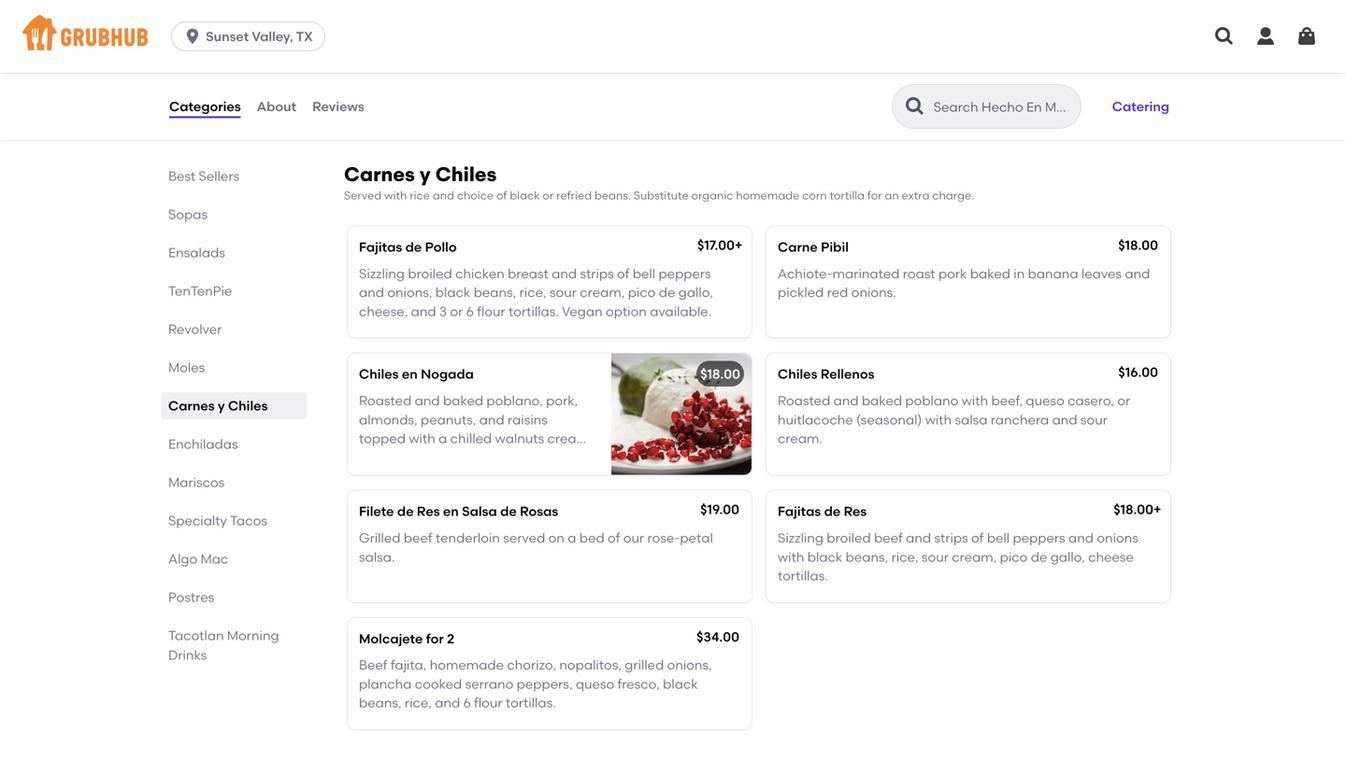 Task type: describe. For each thing, give the bounding box(es) containing it.
beef inside sizzling broiled beef and strips of bell peppers and onions with black beans, rice, sour cream, pico de gallo, cheese tortillas.
[[874, 531, 903, 546]]

grilled
[[359, 531, 401, 546]]

best
[[168, 168, 196, 184]]

onions.
[[851, 285, 896, 301]]

sizzling for onions,
[[359, 266, 405, 282]]

main navigation navigation
[[0, 0, 1346, 73]]

chiles up enchiladas
[[228, 398, 268, 414]]

flour inside beef fajita, homemade chorizo, nopalitos, grilled onions, plancha cooked serrano peppers, queso fresco, black beans, rice, and 6 flour tortillas.
[[474, 696, 503, 712]]

onions, inside beef fajita, homemade chorizo, nopalitos, grilled onions, plancha cooked serrano peppers, queso fresco, black beans, rice, and 6 flour tortillas.
[[667, 658, 712, 674]]

broiled for res
[[827, 531, 871, 546]]

chicken
[[455, 266, 505, 282]]

achiote-
[[778, 266, 833, 282]]

topped
[[359, 431, 406, 447]]

cheese
[[1088, 550, 1134, 565]]

of inside sizzling broiled chicken breast and strips of bell peppers and onions, black beans, rice, sour cream, pico de gallo, cheese, and 3 or 6 flour tortillas. vegan option available.
[[617, 266, 630, 282]]

molcajete for 2
[[359, 631, 454, 647]]

achiote-marinated roast pork baked in banana leaves and pickled red onions.
[[778, 266, 1150, 301]]

salsa
[[955, 412, 988, 428]]

morning
[[227, 628, 279, 644]]

reviews
[[312, 98, 364, 114]]

$34.00
[[697, 629, 740, 645]]

fresco,
[[618, 677, 660, 693]]

tx
[[296, 29, 313, 44]]

6 inside beef fajita, homemade chorizo, nopalitos, grilled onions, plancha cooked serrano peppers, queso fresco, black beans, rice, and 6 flour tortillas.
[[463, 696, 471, 712]]

contain
[[550, 88, 601, 104]]

baked for roasted and baked poblano, pork, almonds, peanuts, and raisins topped with a chilled walnuts cream salsa.
[[443, 393, 483, 409]]

raisins
[[508, 412, 548, 428]]

reviews button
[[311, 73, 365, 140]]

chilled
[[450, 431, 492, 447]]

substitute
[[634, 189, 689, 203]]

tacotlan morning drinks
[[168, 628, 279, 664]]

mole poblano
[[359, 62, 447, 78]]

a inside grilled beef tenderloin served on a bed of our rose-petal salsa.
[[568, 531, 576, 546]]

rose-
[[647, 531, 680, 546]]

black inside sizzling broiled chicken breast and strips of bell peppers and onions, black beans, rice, sour cream, pico de gallo, cheese, and 3 or 6 flour tortillas. vegan option available.
[[435, 285, 471, 301]]

plancha
[[359, 677, 412, 693]]

carnes for carnes y chiles served with rice and choice of black or refried beans. substitute organic homemade corn tortilla for an extra charge.
[[344, 163, 415, 187]]

drinks
[[168, 648, 207, 664]]

poblano
[[905, 393, 959, 409]]

available.
[[650, 304, 712, 320]]

corn
[[802, 189, 827, 203]]

option
[[606, 304, 647, 320]]

onions, inside sizzling broiled chicken breast and strips of bell peppers and onions, black beans, rice, sour cream, pico de gallo, cheese, and 3 or 6 flour tortillas. vegan option available.
[[387, 285, 432, 301]]

for inside carnes y chiles served with rice and choice of black or refried beans. substitute organic homemade corn tortilla for an extra charge.
[[867, 189, 882, 203]]

specialty tacos
[[168, 513, 267, 529]]

poblano
[[393, 62, 447, 78]]

$16.00
[[1119, 365, 1158, 381]]

homemade inside carnes y chiles served with rice and choice of black or refried beans. substitute organic homemade corn tortilla for an extra charge.
[[736, 189, 800, 203]]

tortilla
[[830, 189, 865, 203]]

beef inside grilled beef tenderloin served on a bed of our rose-petal salsa.
[[404, 531, 432, 546]]

carnes for carnes y chiles
[[168, 398, 215, 414]]

$18.00 +
[[1114, 502, 1162, 518]]

huitlacoche
[[778, 412, 853, 428]]

sopas
[[168, 207, 208, 223]]

tortillas. inside beef fajita, homemade chorizo, nopalitos, grilled onions, plancha cooked serrano peppers, queso fresco, black beans, rice, and 6 flour tortillas.
[[506, 696, 556, 712]]

rice, for breast
[[519, 285, 547, 301]]

3
[[439, 304, 447, 320]]

pico for bell
[[628, 285, 656, 301]]

rellenos
[[821, 367, 875, 383]]

tenderloin
[[436, 531, 500, 546]]

filete de res en salsa de rosas
[[359, 504, 558, 520]]

beef
[[359, 658, 388, 674]]

beef,
[[991, 393, 1023, 409]]

fajitas for fajitas de pollo
[[359, 239, 402, 255]]

$17.00 +
[[697, 238, 743, 253]]

vegan
[[562, 304, 603, 320]]

+ for $18.00
[[1154, 502, 1162, 518]]

nopalitos,
[[559, 658, 622, 674]]

carne pibil
[[778, 239, 849, 255]]

algo mac
[[168, 552, 228, 567]]

tacos
[[230, 513, 267, 529]]

1 vertical spatial $18.00
[[700, 367, 740, 383]]

carnes y chiles
[[168, 398, 268, 414]]

about button
[[256, 73, 297, 140]]

y for carnes y chiles
[[218, 398, 225, 414]]

cream, for strips
[[580, 285, 625, 301]]

chicken breast or pork shank. contain nuts.
[[359, 88, 635, 104]]

mariscos
[[168, 475, 225, 491]]

catering
[[1112, 98, 1170, 114]]

black inside carnes y chiles served with rice and choice of black or refried beans. substitute organic homemade corn tortilla for an extra charge.
[[510, 189, 540, 203]]

chiles rellenos
[[778, 367, 875, 383]]

(seasonal)
[[856, 412, 922, 428]]

beef fajita, homemade chorizo, nopalitos, grilled onions, plancha cooked serrano peppers, queso fresco, black beans, rice, and 6 flour tortillas.
[[359, 658, 712, 712]]

sour inside roasted and baked poblano with beef, queso casero, or huitlacoche (seasonal) with salsa ranchera and sour cream.
[[1081, 412, 1108, 428]]

about
[[257, 98, 296, 114]]

poblano,
[[487, 393, 543, 409]]

rice
[[410, 189, 430, 203]]

our
[[623, 531, 644, 546]]

postres
[[168, 590, 214, 606]]

pollo
[[425, 239, 457, 255]]

pico for peppers
[[1000, 550, 1028, 565]]

homemade inside beef fajita, homemade chorizo, nopalitos, grilled onions, plancha cooked serrano peppers, queso fresco, black beans, rice, and 6 flour tortillas.
[[430, 658, 504, 674]]

tacotlan
[[168, 628, 224, 644]]

or inside roasted and baked poblano with beef, queso casero, or huitlacoche (seasonal) with salsa ranchera and sour cream.
[[1118, 393, 1131, 409]]

de inside sizzling broiled chicken breast and strips of bell peppers and onions, black beans, rice, sour cream, pico de gallo, cheese, and 3 or 6 flour tortillas. vegan option available.
[[659, 285, 675, 301]]

cooked
[[415, 677, 462, 693]]

and inside beef fajita, homemade chorizo, nopalitos, grilled onions, plancha cooked serrano peppers, queso fresco, black beans, rice, and 6 flour tortillas.
[[435, 696, 460, 712]]

banana
[[1028, 266, 1078, 282]]

with up salsa
[[962, 393, 988, 409]]

of inside grilled beef tenderloin served on a bed of our rose-petal salsa.
[[608, 531, 620, 546]]

of inside sizzling broiled beef and strips of bell peppers and onions with black beans, rice, sour cream, pico de gallo, cheese tortillas.
[[971, 531, 984, 546]]

specialty
[[168, 513, 227, 529]]

serrano
[[465, 677, 514, 693]]

categories
[[169, 98, 241, 114]]

pickled
[[778, 285, 824, 301]]

in
[[1014, 266, 1025, 282]]

$19.00 for grilled beef tenderloin served on a bed of our rose-petal salsa.
[[700, 502, 740, 518]]

rice, inside beef fajita, homemade chorizo, nopalitos, grilled onions, plancha cooked serrano peppers, queso fresco, black beans, rice, and 6 flour tortillas.
[[405, 696, 432, 712]]

marinated
[[833, 266, 900, 282]]

charge.
[[932, 189, 974, 203]]

or inside sizzling broiled chicken breast and strips of bell peppers and onions, black beans, rice, sour cream, pico de gallo, cheese, and 3 or 6 flour tortillas. vegan option available.
[[450, 304, 463, 320]]

leaves
[[1082, 266, 1122, 282]]

peppers,
[[517, 677, 573, 693]]

or inside carnes y chiles served with rice and choice of black or refried beans. substitute organic homemade corn tortilla for an extra charge.
[[543, 189, 554, 203]]

black inside sizzling broiled beef and strips of bell peppers and onions with black beans, rice, sour cream, pico de gallo, cheese tortillas.
[[808, 550, 843, 565]]

bell inside sizzling broiled chicken breast and strips of bell peppers and onions, black beans, rice, sour cream, pico de gallo, cheese, and 3 or 6 flour tortillas. vegan option available.
[[633, 266, 655, 282]]

ensalads
[[168, 245, 225, 261]]

served
[[344, 189, 382, 203]]

chiles en nogada
[[359, 367, 474, 383]]

queso inside beef fajita, homemade chorizo, nopalitos, grilled onions, plancha cooked serrano peppers, queso fresco, black beans, rice, and 6 flour tortillas.
[[576, 677, 614, 693]]

chiles up huitlacoche
[[778, 367, 818, 383]]

0 horizontal spatial en
[[402, 367, 418, 383]]

fajitas de pollo
[[359, 239, 457, 255]]

peanuts,
[[421, 412, 476, 428]]

a inside roasted and baked poblano, pork, almonds, peanuts, and raisins topped with a chilled walnuts cream salsa.
[[439, 431, 447, 447]]

sour for peppers
[[922, 550, 949, 565]]

baked for roasted and baked poblano with beef, queso casero, or huitlacoche (seasonal) with salsa ranchera and sour cream.
[[862, 393, 902, 409]]

beans, for beef
[[846, 550, 888, 565]]

bed
[[580, 531, 605, 546]]

red
[[827, 285, 848, 301]]

grilled beef tenderloin served on a bed of our rose-petal salsa.
[[359, 531, 713, 565]]

beans.
[[595, 189, 631, 203]]

nuts.
[[604, 88, 635, 104]]

sizzling for with
[[778, 531, 824, 546]]

strips inside sizzling broiled beef and strips of bell peppers and onions with black beans, rice, sour cream, pico de gallo, cheese tortillas.
[[934, 531, 968, 546]]

queso inside roasted and baked poblano with beef, queso casero, or huitlacoche (seasonal) with salsa ranchera and sour cream.
[[1026, 393, 1065, 409]]

breast inside sizzling broiled chicken breast and strips of bell peppers and onions, black beans, rice, sour cream, pico de gallo, cheese, and 3 or 6 flour tortillas. vegan option available.
[[508, 266, 549, 282]]

algo
[[168, 552, 197, 567]]

peppers inside sizzling broiled beef and strips of bell peppers and onions with black beans, rice, sour cream, pico de gallo, cheese tortillas.
[[1013, 531, 1065, 546]]

roasted for rellenos
[[778, 393, 830, 409]]



Task type: locate. For each thing, give the bounding box(es) containing it.
baked up peanuts,
[[443, 393, 483, 409]]

carnes inside carnes y chiles served with rice and choice of black or refried beans. substitute organic homemade corn tortilla for an extra charge.
[[344, 163, 415, 187]]

roasted up almonds,
[[359, 393, 412, 409]]

2 roasted from the left
[[778, 393, 830, 409]]

pork
[[474, 88, 503, 104], [939, 266, 967, 282]]

black down fajitas de res
[[808, 550, 843, 565]]

baked left in
[[970, 266, 1011, 282]]

0 vertical spatial rice,
[[519, 285, 547, 301]]

salsa
[[462, 504, 497, 520]]

pibil
[[821, 239, 849, 255]]

0 vertical spatial bell
[[633, 266, 655, 282]]

pork for baked
[[939, 266, 967, 282]]

Search Hecho En Mexico search field
[[932, 98, 1075, 116]]

strips
[[580, 266, 614, 282], [934, 531, 968, 546]]

y up rice
[[420, 163, 431, 187]]

0 vertical spatial queso
[[1026, 393, 1065, 409]]

1 vertical spatial sizzling
[[778, 531, 824, 546]]

flour down serrano
[[474, 696, 503, 712]]

1 horizontal spatial bell
[[987, 531, 1010, 546]]

or
[[458, 88, 471, 104], [543, 189, 554, 203], [450, 304, 463, 320], [1118, 393, 1131, 409]]

broiled for pollo
[[408, 266, 452, 282]]

onions, down the $34.00
[[667, 658, 712, 674]]

cream
[[547, 431, 589, 447]]

peppers inside sizzling broiled chicken breast and strips of bell peppers and onions, black beans, rice, sour cream, pico de gallo, cheese, and 3 or 6 flour tortillas. vegan option available.
[[659, 266, 711, 282]]

1 horizontal spatial for
[[867, 189, 882, 203]]

broiled down fajitas de res
[[827, 531, 871, 546]]

ranchera
[[991, 412, 1049, 428]]

strips inside sizzling broiled chicken breast and strips of bell peppers and onions, black beans, rice, sour cream, pico de gallo, cheese, and 3 or 6 flour tortillas. vegan option available.
[[580, 266, 614, 282]]

2
[[447, 631, 454, 647]]

tortillas. left vegan
[[509, 304, 559, 320]]

0 horizontal spatial pico
[[628, 285, 656, 301]]

$19.00 for chicken breast or pork shank. contain nuts.
[[700, 60, 740, 76]]

+
[[735, 238, 743, 253], [1154, 502, 1162, 518]]

grilled
[[625, 658, 664, 674]]

salsa. down the grilled
[[359, 550, 395, 565]]

0 vertical spatial peppers
[[659, 266, 711, 282]]

sizzling inside sizzling broiled beef and strips of bell peppers and onions with black beans, rice, sour cream, pico de gallo, cheese tortillas.
[[778, 531, 824, 546]]

0 vertical spatial $19.00
[[700, 60, 740, 76]]

tortillas. down fajitas de res
[[778, 568, 828, 584]]

carnes y chiles served with rice and choice of black or refried beans. substitute organic homemade corn tortilla for an extra charge.
[[344, 163, 974, 203]]

tortillas. inside sizzling broiled chicken breast and strips of bell peppers and onions, black beans, rice, sour cream, pico de gallo, cheese, and 3 or 6 flour tortillas. vegan option available.
[[509, 304, 559, 320]]

gallo, up available.
[[678, 285, 713, 301]]

chiles en nogada image
[[611, 354, 752, 476]]

2 vertical spatial beans,
[[359, 696, 402, 712]]

with down poblano
[[925, 412, 952, 428]]

0 vertical spatial broiled
[[408, 266, 452, 282]]

sizzling
[[359, 266, 405, 282], [778, 531, 824, 546]]

en
[[402, 367, 418, 383], [443, 504, 459, 520]]

2 $19.00 from the top
[[700, 502, 740, 518]]

1 vertical spatial pico
[[1000, 550, 1028, 565]]

sizzling inside sizzling broiled chicken breast and strips of bell peppers and onions, black beans, rice, sour cream, pico de gallo, cheese, and 3 or 6 flour tortillas. vegan option available.
[[359, 266, 405, 282]]

0 vertical spatial beans,
[[474, 285, 516, 301]]

with inside sizzling broiled beef and strips of bell peppers and onions with black beans, rice, sour cream, pico de gallo, cheese tortillas.
[[778, 550, 804, 565]]

black down grilled
[[663, 677, 698, 693]]

0 horizontal spatial gallo,
[[678, 285, 713, 301]]

pork,
[[546, 393, 578, 409]]

for left an
[[867, 189, 882, 203]]

almonds,
[[359, 412, 418, 428]]

with
[[384, 189, 407, 203], [962, 393, 988, 409], [925, 412, 952, 428], [409, 431, 435, 447], [778, 550, 804, 565]]

chiles
[[435, 163, 497, 187], [359, 367, 399, 383], [778, 367, 818, 383], [228, 398, 268, 414]]

1 horizontal spatial a
[[568, 531, 576, 546]]

0 vertical spatial pork
[[474, 88, 503, 104]]

a down peanuts,
[[439, 431, 447, 447]]

2 horizontal spatial beans,
[[846, 550, 888, 565]]

valley,
[[252, 29, 293, 44]]

1 beef from the left
[[404, 531, 432, 546]]

1 horizontal spatial peppers
[[1013, 531, 1065, 546]]

fajitas for fajitas de res
[[778, 504, 821, 520]]

1 vertical spatial for
[[426, 631, 444, 647]]

1 vertical spatial +
[[1154, 502, 1162, 518]]

1 vertical spatial rice,
[[892, 550, 919, 565]]

roasted inside roasted and baked poblano with beef, queso casero, or huitlacoche (seasonal) with salsa ranchera and sour cream.
[[778, 393, 830, 409]]

black inside beef fajita, homemade chorizo, nopalitos, grilled onions, plancha cooked serrano peppers, queso fresco, black beans, rice, and 6 flour tortillas.
[[663, 677, 698, 693]]

0 vertical spatial for
[[867, 189, 882, 203]]

y
[[420, 163, 431, 187], [218, 398, 225, 414]]

2 salsa. from the top
[[359, 550, 395, 565]]

6 right 3
[[466, 304, 474, 320]]

for
[[867, 189, 882, 203], [426, 631, 444, 647]]

1 res from the left
[[417, 504, 440, 520]]

sunset valley, tx
[[206, 29, 313, 44]]

0 horizontal spatial +
[[735, 238, 743, 253]]

or left refried
[[543, 189, 554, 203]]

1 horizontal spatial queso
[[1026, 393, 1065, 409]]

1 horizontal spatial beans,
[[474, 285, 516, 301]]

tortillas. down the peppers, at the left
[[506, 696, 556, 712]]

sizzling down fajitas de res
[[778, 531, 824, 546]]

6
[[466, 304, 474, 320], [463, 696, 471, 712]]

black up 3
[[435, 285, 471, 301]]

beans, down fajitas de res
[[846, 550, 888, 565]]

res for broiled
[[844, 504, 867, 520]]

sizzling down fajitas de pollo
[[359, 266, 405, 282]]

1 vertical spatial y
[[218, 398, 225, 414]]

organic
[[691, 189, 733, 203]]

0 horizontal spatial pork
[[474, 88, 503, 104]]

filete
[[359, 504, 394, 520]]

molcajete
[[359, 631, 423, 647]]

categories button
[[168, 73, 242, 140]]

+ for $17.00
[[735, 238, 743, 253]]

2 vertical spatial rice,
[[405, 696, 432, 712]]

en left salsa
[[443, 504, 459, 520]]

beans, down the chicken
[[474, 285, 516, 301]]

catering button
[[1104, 86, 1178, 127]]

1 horizontal spatial strips
[[934, 531, 968, 546]]

bell inside sizzling broiled beef and strips of bell peppers and onions with black beans, rice, sour cream, pico de gallo, cheese tortillas.
[[987, 531, 1010, 546]]

queso
[[1026, 393, 1065, 409], [576, 677, 614, 693]]

0 vertical spatial $18.00
[[1118, 238, 1158, 253]]

of inside carnes y chiles served with rice and choice of black or refried beans. substitute organic homemade corn tortilla for an extra charge.
[[496, 189, 507, 203]]

peppers left onions
[[1013, 531, 1065, 546]]

6 inside sizzling broiled chicken breast and strips of bell peppers and onions, black beans, rice, sour cream, pico de gallo, cheese, and 3 or 6 flour tortillas. vegan option available.
[[466, 304, 474, 320]]

1 horizontal spatial +
[[1154, 502, 1162, 518]]

flour down the chicken
[[477, 304, 506, 320]]

baked inside roasted and baked poblano with beef, queso casero, or huitlacoche (seasonal) with salsa ranchera and sour cream.
[[862, 393, 902, 409]]

a
[[439, 431, 447, 447], [568, 531, 576, 546]]

cream,
[[580, 285, 625, 301], [952, 550, 997, 565]]

sour inside sizzling broiled beef and strips of bell peppers and onions with black beans, rice, sour cream, pico de gallo, cheese tortillas.
[[922, 550, 949, 565]]

roasted for en
[[359, 393, 412, 409]]

1 horizontal spatial pork
[[939, 266, 967, 282]]

carne
[[778, 239, 818, 255]]

sunset valley, tx button
[[171, 22, 333, 51]]

2 vertical spatial $18.00
[[1114, 502, 1154, 518]]

broiled
[[408, 266, 452, 282], [827, 531, 871, 546]]

1 vertical spatial broiled
[[827, 531, 871, 546]]

1 horizontal spatial baked
[[862, 393, 902, 409]]

1 vertical spatial fajitas
[[778, 504, 821, 520]]

1 horizontal spatial onions,
[[667, 658, 712, 674]]

chiles up almonds,
[[359, 367, 399, 383]]

breast down poblano
[[414, 88, 455, 104]]

salsa. down topped
[[359, 450, 395, 466]]

1 vertical spatial homemade
[[430, 658, 504, 674]]

sunset
[[206, 29, 249, 44]]

1 vertical spatial en
[[443, 504, 459, 520]]

0 vertical spatial flour
[[477, 304, 506, 320]]

black
[[510, 189, 540, 203], [435, 285, 471, 301], [808, 550, 843, 565], [663, 677, 698, 693]]

1 horizontal spatial sour
[[922, 550, 949, 565]]

with down peanuts,
[[409, 431, 435, 447]]

rice, inside sizzling broiled chicken breast and strips of bell peppers and onions, black beans, rice, sour cream, pico de gallo, cheese, and 3 or 6 flour tortillas. vegan option available.
[[519, 285, 547, 301]]

fajita,
[[391, 658, 427, 674]]

2 res from the left
[[844, 504, 867, 520]]

0 horizontal spatial queso
[[576, 677, 614, 693]]

best sellers
[[168, 168, 239, 184]]

0 horizontal spatial for
[[426, 631, 444, 647]]

0 vertical spatial strips
[[580, 266, 614, 282]]

0 horizontal spatial breast
[[414, 88, 455, 104]]

gallo, inside sizzling broiled beef and strips of bell peppers and onions with black beans, rice, sour cream, pico de gallo, cheese tortillas.
[[1051, 550, 1085, 565]]

1 horizontal spatial broiled
[[827, 531, 871, 546]]

0 horizontal spatial bell
[[633, 266, 655, 282]]

1 vertical spatial beans,
[[846, 550, 888, 565]]

broiled down 'pollo'
[[408, 266, 452, 282]]

rosas
[[520, 504, 558, 520]]

gallo, left cheese
[[1051, 550, 1085, 565]]

carnes down moles
[[168, 398, 215, 414]]

0 horizontal spatial strips
[[580, 266, 614, 282]]

0 vertical spatial cream,
[[580, 285, 625, 301]]

1 vertical spatial gallo,
[[1051, 550, 1085, 565]]

tortillas. inside sizzling broiled beef and strips of bell peppers and onions with black beans, rice, sour cream, pico de gallo, cheese tortillas.
[[778, 568, 828, 584]]

0 horizontal spatial rice,
[[405, 696, 432, 712]]

chicken
[[359, 88, 411, 104]]

6 down serrano
[[463, 696, 471, 712]]

casero,
[[1068, 393, 1114, 409]]

res for beef
[[417, 504, 440, 520]]

carnes up served
[[344, 163, 415, 187]]

2 horizontal spatial rice,
[[892, 550, 919, 565]]

$19.00
[[700, 60, 740, 76], [700, 502, 740, 518]]

beans, inside beef fajita, homemade chorizo, nopalitos, grilled onions, plancha cooked serrano peppers, queso fresco, black beans, rice, and 6 flour tortillas.
[[359, 696, 402, 712]]

2 horizontal spatial baked
[[970, 266, 1011, 282]]

chiles up the choice on the left top of page
[[435, 163, 497, 187]]

1 horizontal spatial gallo,
[[1051, 550, 1085, 565]]

with down fajitas de res
[[778, 550, 804, 565]]

or down the $16.00
[[1118, 393, 1131, 409]]

1 horizontal spatial beef
[[874, 531, 903, 546]]

refried
[[556, 189, 592, 203]]

0 horizontal spatial roasted
[[359, 393, 412, 409]]

for left the 2
[[426, 631, 444, 647]]

flour inside sizzling broiled chicken breast and strips of bell peppers and onions, black beans, rice, sour cream, pico de gallo, cheese, and 3 or 6 flour tortillas. vegan option available.
[[477, 304, 506, 320]]

nogada
[[421, 367, 474, 383]]

sellers
[[199, 168, 239, 184]]

rice, for and
[[892, 550, 919, 565]]

0 horizontal spatial a
[[439, 431, 447, 447]]

chiles inside carnes y chiles served with rice and choice of black or refried beans. substitute organic homemade corn tortilla for an extra charge.
[[435, 163, 497, 187]]

homemade left corn
[[736, 189, 800, 203]]

beans,
[[474, 285, 516, 301], [846, 550, 888, 565], [359, 696, 402, 712]]

1 horizontal spatial en
[[443, 504, 459, 520]]

2 vertical spatial sour
[[922, 550, 949, 565]]

black left refried
[[510, 189, 540, 203]]

0 horizontal spatial y
[[218, 398, 225, 414]]

1 vertical spatial peppers
[[1013, 531, 1065, 546]]

baked inside achiote-marinated roast pork baked in banana leaves and pickled red onions.
[[970, 266, 1011, 282]]

onions, up cheese,
[[387, 285, 432, 301]]

sour for bell
[[550, 285, 577, 301]]

fajitas
[[359, 239, 402, 255], [778, 504, 821, 520]]

1 horizontal spatial cream,
[[952, 550, 997, 565]]

broiled inside sizzling broiled beef and strips of bell peppers and onions with black beans, rice, sour cream, pico de gallo, cheese tortillas.
[[827, 531, 871, 546]]

1 $19.00 from the top
[[700, 60, 740, 76]]

pork inside achiote-marinated roast pork baked in banana leaves and pickled red onions.
[[939, 266, 967, 282]]

1 horizontal spatial fajitas
[[778, 504, 821, 520]]

1 vertical spatial cream,
[[952, 550, 997, 565]]

revolver
[[168, 322, 222, 338]]

2 horizontal spatial sour
[[1081, 412, 1108, 428]]

pork right roast
[[939, 266, 967, 282]]

peppers up available.
[[659, 266, 711, 282]]

gallo, for and
[[1051, 550, 1085, 565]]

1 vertical spatial a
[[568, 531, 576, 546]]

fajitas de res
[[778, 504, 867, 520]]

bell
[[633, 266, 655, 282], [987, 531, 1010, 546]]

cream, for of
[[952, 550, 997, 565]]

roasted
[[359, 393, 412, 409], [778, 393, 830, 409]]

moles
[[168, 360, 205, 376]]

gallo,
[[678, 285, 713, 301], [1051, 550, 1085, 565]]

1 vertical spatial salsa.
[[359, 550, 395, 565]]

fajitas down 'cream.' on the right bottom of page
[[778, 504, 821, 520]]

baked inside roasted and baked poblano, pork, almonds, peanuts, and raisins topped with a chilled walnuts cream salsa.
[[443, 393, 483, 409]]

salsa. inside roasted and baked poblano, pork, almonds, peanuts, and raisins topped with a chilled walnuts cream salsa.
[[359, 450, 395, 466]]

or left shank.
[[458, 88, 471, 104]]

0 horizontal spatial baked
[[443, 393, 483, 409]]

1 vertical spatial flour
[[474, 696, 503, 712]]

0 horizontal spatial beans,
[[359, 696, 402, 712]]

0 vertical spatial carnes
[[344, 163, 415, 187]]

0 vertical spatial breast
[[414, 88, 455, 104]]

en left nogada on the left of page
[[402, 367, 418, 383]]

svg image inside sunset valley, tx button
[[183, 27, 202, 46]]

pico inside sizzling broiled beef and strips of bell peppers and onions with black beans, rice, sour cream, pico de gallo, cheese tortillas.
[[1000, 550, 1028, 565]]

0 vertical spatial tortillas.
[[509, 304, 559, 320]]

beans, inside sizzling broiled beef and strips of bell peppers and onions with black beans, rice, sour cream, pico de gallo, cheese tortillas.
[[846, 550, 888, 565]]

or right 3
[[450, 304, 463, 320]]

search icon image
[[904, 95, 926, 118]]

roasted and baked poblano, pork, almonds, peanuts, and raisins topped with a chilled walnuts cream salsa.
[[359, 393, 589, 466]]

1 horizontal spatial y
[[420, 163, 431, 187]]

mac
[[201, 552, 228, 567]]

cream, inside sizzling broiled chicken breast and strips of bell peppers and onions, black beans, rice, sour cream, pico de gallo, cheese, and 3 or 6 flour tortillas. vegan option available.
[[580, 285, 625, 301]]

and inside achiote-marinated roast pork baked in banana leaves and pickled red onions.
[[1125, 266, 1150, 282]]

0 horizontal spatial beef
[[404, 531, 432, 546]]

salsa.
[[359, 450, 395, 466], [359, 550, 395, 565]]

1 vertical spatial pork
[[939, 266, 967, 282]]

baked up (seasonal)
[[862, 393, 902, 409]]

shank.
[[506, 88, 547, 104]]

0 vertical spatial en
[[402, 367, 418, 383]]

broiled inside sizzling broiled chicken breast and strips of bell peppers and onions, black beans, rice, sour cream, pico de gallo, cheese, and 3 or 6 flour tortillas. vegan option available.
[[408, 266, 452, 282]]

1 vertical spatial bell
[[987, 531, 1010, 546]]

$18.00 up onions
[[1114, 502, 1154, 518]]

1 salsa. from the top
[[359, 450, 395, 466]]

y up enchiladas
[[218, 398, 225, 414]]

2 beef from the left
[[874, 531, 903, 546]]

0 vertical spatial sour
[[550, 285, 577, 301]]

0 horizontal spatial sizzling
[[359, 266, 405, 282]]

de
[[405, 239, 422, 255], [659, 285, 675, 301], [397, 504, 414, 520], [500, 504, 517, 520], [824, 504, 841, 520], [1031, 550, 1047, 565]]

0 vertical spatial +
[[735, 238, 743, 253]]

cream, inside sizzling broiled beef and strips of bell peppers and onions with black beans, rice, sour cream, pico de gallo, cheese tortillas.
[[952, 550, 997, 565]]

and inside carnes y chiles served with rice and choice of black or refried beans. substitute organic homemade corn tortilla for an extra charge.
[[433, 189, 454, 203]]

beans, for chicken
[[474, 285, 516, 301]]

with left rice
[[384, 189, 407, 203]]

roasted up huitlacoche
[[778, 393, 830, 409]]

homemade
[[736, 189, 800, 203], [430, 658, 504, 674]]

$17.00
[[697, 238, 735, 253]]

beans, inside sizzling broiled chicken breast and strips of bell peppers and onions, black beans, rice, sour cream, pico de gallo, cheese, and 3 or 6 flour tortillas. vegan option available.
[[474, 285, 516, 301]]

with inside roasted and baked poblano, pork, almonds, peanuts, and raisins topped with a chilled walnuts cream salsa.
[[409, 431, 435, 447]]

de inside sizzling broiled beef and strips of bell peppers and onions with black beans, rice, sour cream, pico de gallo, cheese tortillas.
[[1031, 550, 1047, 565]]

with inside carnes y chiles served with rice and choice of black or refried beans. substitute organic homemade corn tortilla for an extra charge.
[[384, 189, 407, 203]]

a right on
[[568, 531, 576, 546]]

pico inside sizzling broiled chicken breast and strips of bell peppers and onions, black beans, rice, sour cream, pico de gallo, cheese, and 3 or 6 flour tortillas. vegan option available.
[[628, 285, 656, 301]]

rice, inside sizzling broiled beef and strips of bell peppers and onions with black beans, rice, sour cream, pico de gallo, cheese tortillas.
[[892, 550, 919, 565]]

0 vertical spatial pico
[[628, 285, 656, 301]]

1 horizontal spatial res
[[844, 504, 867, 520]]

baked
[[970, 266, 1011, 282], [443, 393, 483, 409], [862, 393, 902, 409]]

salsa. inside grilled beef tenderloin served on a bed of our rose-petal salsa.
[[359, 550, 395, 565]]

0 horizontal spatial sour
[[550, 285, 577, 301]]

1 vertical spatial queso
[[576, 677, 614, 693]]

pork for shank.
[[474, 88, 503, 104]]

homemade up serrano
[[430, 658, 504, 674]]

served
[[503, 531, 545, 546]]

1 roasted from the left
[[359, 393, 412, 409]]

queso down "nopalitos,"
[[576, 677, 614, 693]]

beef
[[404, 531, 432, 546], [874, 531, 903, 546]]

1 horizontal spatial carnes
[[344, 163, 415, 187]]

roast
[[903, 266, 935, 282]]

gallo, for peppers
[[678, 285, 713, 301]]

flour
[[477, 304, 506, 320], [474, 696, 503, 712]]

pico
[[628, 285, 656, 301], [1000, 550, 1028, 565]]

fajitas down served
[[359, 239, 402, 255]]

y for carnes y chiles served with rice and choice of black or refried beans. substitute organic homemade corn tortilla for an extra charge.
[[420, 163, 431, 187]]

1 vertical spatial breast
[[508, 266, 549, 282]]

pork left shank.
[[474, 88, 503, 104]]

roasted inside roasted and baked poblano, pork, almonds, peanuts, and raisins topped with a chilled walnuts cream salsa.
[[359, 393, 412, 409]]

breast right the chicken
[[508, 266, 549, 282]]

1 horizontal spatial breast
[[508, 266, 549, 282]]

0 vertical spatial onions,
[[387, 285, 432, 301]]

sour inside sizzling broiled chicken breast and strips of bell peppers and onions, black beans, rice, sour cream, pico de gallo, cheese, and 3 or 6 flour tortillas. vegan option available.
[[550, 285, 577, 301]]

svg image
[[1214, 25, 1236, 48], [1255, 25, 1277, 48], [1296, 25, 1318, 48], [183, 27, 202, 46]]

1 vertical spatial 6
[[463, 696, 471, 712]]

$18.00 down available.
[[700, 367, 740, 383]]

0 horizontal spatial carnes
[[168, 398, 215, 414]]

queso up ranchera
[[1026, 393, 1065, 409]]

1 horizontal spatial sizzling
[[778, 531, 824, 546]]

y inside carnes y chiles served with rice and choice of black or refried beans. substitute organic homemade corn tortilla for an extra charge.
[[420, 163, 431, 187]]

0 horizontal spatial homemade
[[430, 658, 504, 674]]

0 vertical spatial 6
[[466, 304, 474, 320]]

2 vertical spatial tortillas.
[[506, 696, 556, 712]]

0 vertical spatial homemade
[[736, 189, 800, 203]]

beans, down plancha at bottom left
[[359, 696, 402, 712]]

mole
[[359, 62, 390, 78]]

1 vertical spatial tortillas.
[[778, 568, 828, 584]]

$18.00 up 'leaves'
[[1118, 238, 1158, 253]]

1 vertical spatial onions,
[[667, 658, 712, 674]]

gallo, inside sizzling broiled chicken breast and strips of bell peppers and onions, black beans, rice, sour cream, pico de gallo, cheese, and 3 or 6 flour tortillas. vegan option available.
[[678, 285, 713, 301]]



Task type: vqa. For each thing, say whether or not it's contained in the screenshot.
Catering
yes



